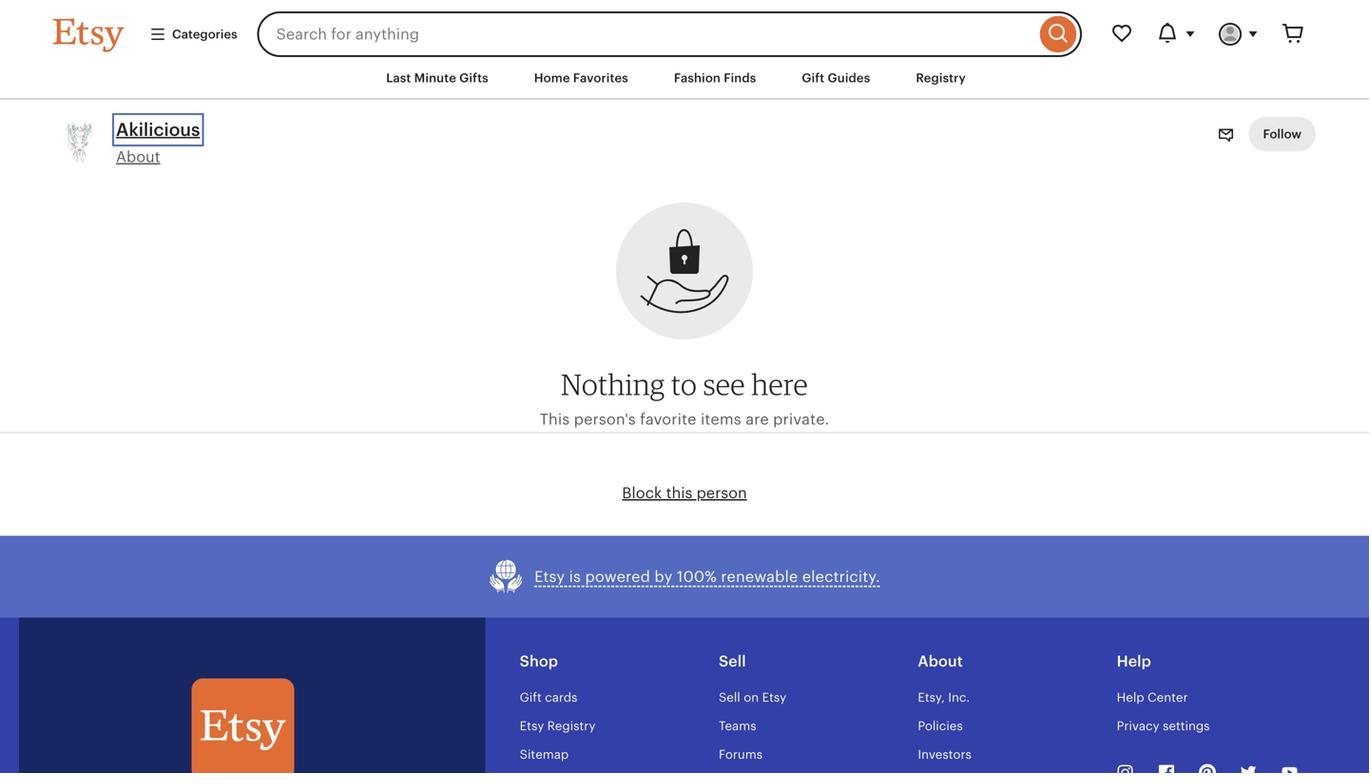 Task type: vqa. For each thing, say whether or not it's contained in the screenshot.
the Gift cards
yes



Task type: describe. For each thing, give the bounding box(es) containing it.
is
[[569, 568, 581, 585]]

finds
[[724, 71, 756, 85]]

etsy,
[[918, 690, 945, 705]]

here
[[751, 367, 808, 402]]

help center
[[1117, 690, 1188, 705]]

powered
[[585, 568, 650, 585]]

gift guides
[[802, 71, 870, 85]]

teams
[[719, 719, 757, 733]]

privacy
[[1117, 719, 1160, 733]]

gift cards
[[520, 690, 578, 705]]

Search for anything text field
[[257, 11, 1035, 57]]

shop
[[520, 653, 558, 670]]

nothing
[[561, 367, 665, 402]]

registry inside registry link
[[916, 71, 966, 85]]

fashion finds link
[[660, 61, 771, 95]]

home favorites link
[[520, 61, 643, 95]]

etsy is powered by 100% renewable electricity. button
[[489, 559, 880, 595]]

favorite
[[640, 411, 697, 428]]

help center link
[[1117, 690, 1188, 705]]

cards
[[545, 690, 578, 705]]

minute
[[414, 71, 456, 85]]

sell on etsy link
[[719, 690, 787, 705]]

investors link
[[918, 747, 972, 762]]

forums link
[[719, 747, 763, 762]]

renewable
[[721, 568, 798, 585]]

1 vertical spatial etsy
[[762, 690, 787, 705]]

teams link
[[719, 719, 757, 733]]

akilicious about
[[116, 120, 200, 165]]

this
[[540, 411, 570, 428]]

help for help
[[1117, 653, 1151, 670]]

sell for sell on etsy
[[719, 690, 741, 705]]

investors
[[918, 747, 972, 762]]

are
[[746, 411, 769, 428]]

etsy, inc.
[[918, 690, 970, 705]]

settings
[[1163, 719, 1210, 733]]

block
[[622, 484, 662, 502]]

by
[[655, 568, 673, 585]]

menu bar containing last minute gifts
[[19, 57, 1350, 100]]

last minute gifts
[[386, 71, 488, 85]]

inc.
[[948, 690, 970, 705]]

last
[[386, 71, 411, 85]]

akilicious button
[[116, 117, 200, 142]]

person's
[[574, 411, 636, 428]]

categories banner
[[19, 0, 1350, 57]]

block this person
[[622, 484, 747, 502]]

forums
[[719, 747, 763, 762]]

privacy settings link
[[1117, 719, 1210, 733]]

etsy registry
[[520, 719, 596, 733]]

on
[[744, 690, 759, 705]]

categories
[[172, 27, 237, 41]]

etsy for etsy is powered by 100% renewable electricity.
[[534, 568, 565, 585]]



Task type: locate. For each thing, give the bounding box(es) containing it.
about
[[116, 148, 160, 165], [918, 653, 963, 670]]

etsy right on
[[762, 690, 787, 705]]

sell
[[719, 653, 746, 670], [719, 690, 741, 705]]

gift left the guides
[[802, 71, 825, 85]]

sell for sell
[[719, 653, 746, 670]]

sell left on
[[719, 690, 741, 705]]

sitemap link
[[520, 747, 569, 762]]

person
[[697, 484, 747, 502]]

etsy, inc. link
[[918, 690, 970, 705]]

100%
[[677, 568, 717, 585]]

about button
[[116, 148, 160, 165]]

2 vertical spatial etsy
[[520, 719, 544, 733]]

0 vertical spatial registry
[[916, 71, 966, 85]]

2 help from the top
[[1117, 690, 1144, 705]]

center
[[1148, 690, 1188, 705]]

none search field inside categories banner
[[257, 11, 1082, 57]]

privacy settings
[[1117, 719, 1210, 733]]

0 horizontal spatial about
[[116, 148, 160, 165]]

gift cards link
[[520, 690, 578, 705]]

1 horizontal spatial registry
[[916, 71, 966, 85]]

1 vertical spatial about
[[918, 653, 963, 670]]

2 sell from the top
[[719, 690, 741, 705]]

menu bar
[[19, 57, 1350, 100]]

akilicious
[[116, 120, 200, 140]]

etsy
[[534, 568, 565, 585], [762, 690, 787, 705], [520, 719, 544, 733]]

0 vertical spatial help
[[1117, 653, 1151, 670]]

help for help center
[[1117, 690, 1144, 705]]

electricity.
[[802, 568, 880, 585]]

1 sell from the top
[[719, 653, 746, 670]]

0 vertical spatial about
[[116, 148, 160, 165]]

1 help from the top
[[1117, 653, 1151, 670]]

registry down cards
[[547, 719, 596, 733]]

policies
[[918, 719, 963, 733]]

private.
[[773, 411, 830, 428]]

fashion finds
[[674, 71, 756, 85]]

sell on etsy
[[719, 690, 787, 705]]

help up privacy
[[1117, 690, 1144, 705]]

registry right the guides
[[916, 71, 966, 85]]

to
[[671, 367, 697, 402]]

1 horizontal spatial about
[[918, 653, 963, 670]]

1 vertical spatial gift
[[520, 690, 542, 705]]

registry link
[[902, 61, 980, 95]]

items
[[701, 411, 741, 428]]

gift left cards
[[520, 690, 542, 705]]

fashion
[[674, 71, 721, 85]]

nothing to see here this person's favorite items are private.
[[540, 367, 830, 428]]

this
[[666, 484, 693, 502]]

about inside akilicious about
[[116, 148, 160, 165]]

0 horizontal spatial gift
[[520, 690, 542, 705]]

0 vertical spatial sell
[[719, 653, 746, 670]]

gift for gift cards
[[520, 690, 542, 705]]

policies link
[[918, 719, 963, 733]]

etsy for etsy registry
[[520, 719, 544, 733]]

0 vertical spatial etsy
[[534, 568, 565, 585]]

gift
[[802, 71, 825, 85], [520, 690, 542, 705]]

1 horizontal spatial gift
[[802, 71, 825, 85]]

None search field
[[257, 11, 1082, 57]]

etsy up sitemap "link"
[[520, 719, 544, 733]]

block this person button
[[622, 484, 747, 502]]

see
[[703, 367, 745, 402]]

guides
[[828, 71, 870, 85]]

etsy left is
[[534, 568, 565, 585]]

gift inside menu bar
[[802, 71, 825, 85]]

about down akilicious 'button'
[[116, 148, 160, 165]]

0 horizontal spatial registry
[[547, 719, 596, 733]]

favorites
[[573, 71, 628, 85]]

1 vertical spatial sell
[[719, 690, 741, 705]]

follow link
[[1249, 117, 1316, 152]]

about up 'etsy, inc.' link
[[918, 653, 963, 670]]

sitemap
[[520, 747, 569, 762]]

gift for gift guides
[[802, 71, 825, 85]]

etsy registry link
[[520, 719, 596, 733]]

help up help center link
[[1117, 653, 1151, 670]]

follow
[[1263, 127, 1302, 141]]

etsy inside 'button'
[[534, 568, 565, 585]]

help
[[1117, 653, 1151, 670], [1117, 690, 1144, 705]]

sell up on
[[719, 653, 746, 670]]

gift guides link
[[788, 61, 885, 95]]

gifts
[[459, 71, 488, 85]]

1 vertical spatial help
[[1117, 690, 1144, 705]]

registry
[[916, 71, 966, 85], [547, 719, 596, 733]]

last minute gifts link
[[372, 61, 503, 95]]

etsy is powered by 100% renewable electricity.
[[534, 568, 880, 585]]

home favorites
[[534, 71, 628, 85]]

home
[[534, 71, 570, 85]]

categories button
[[135, 17, 252, 51]]

0 vertical spatial gift
[[802, 71, 825, 85]]

1 vertical spatial registry
[[547, 719, 596, 733]]



